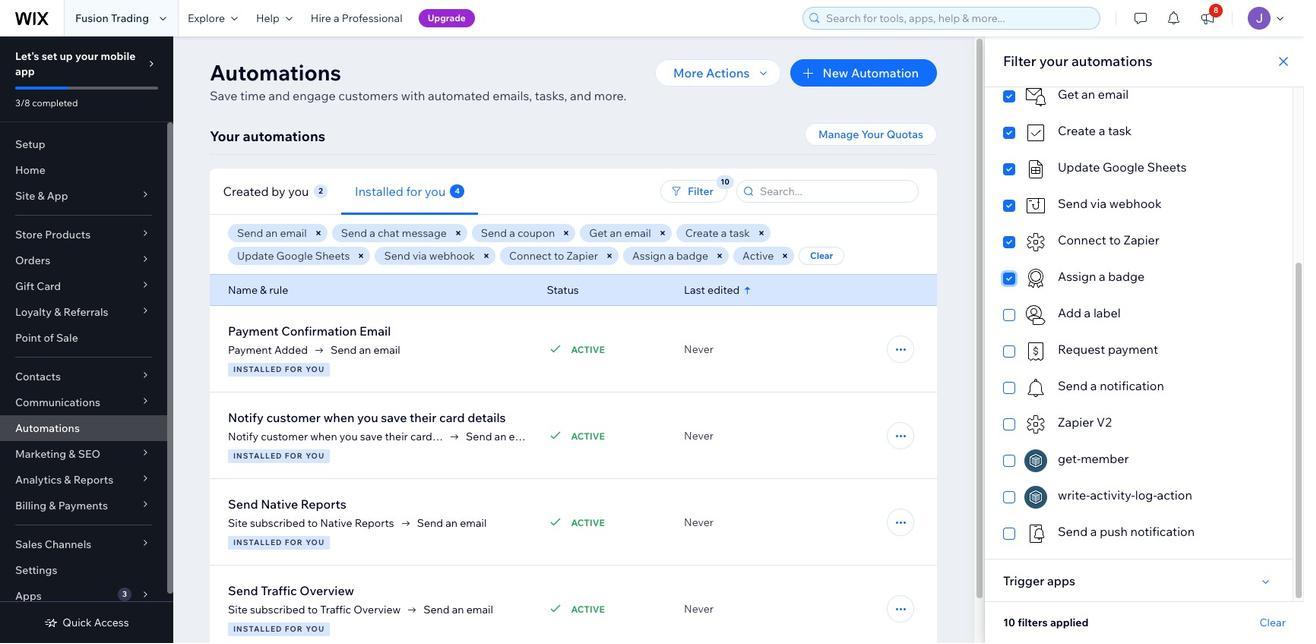 Task type: describe. For each thing, give the bounding box(es) containing it.
0 horizontal spatial webhook
[[429, 249, 475, 263]]

send native reports
[[228, 497, 346, 512]]

for for confirmation
[[285, 365, 303, 375]]

update google sheets inside checkbox
[[1058, 160, 1187, 175]]

1 horizontal spatial clear
[[1260, 617, 1286, 630]]

category image for assign
[[1025, 268, 1048, 290]]

automations save time and engage customers with automated emails, tasks, and more.
[[210, 59, 627, 103]]

0 vertical spatial when
[[324, 411, 355, 426]]

upgrade button
[[419, 9, 475, 27]]

store
[[15, 228, 43, 242]]

payment confirmation email
[[228, 324, 391, 339]]

0 horizontal spatial connect
[[509, 249, 552, 263]]

0 horizontal spatial via
[[413, 249, 427, 263]]

1 vertical spatial google
[[276, 249, 313, 263]]

webhook inside option
[[1110, 196, 1162, 211]]

save
[[210, 88, 238, 103]]

by
[[272, 184, 286, 199]]

1 vertical spatial clear button
[[1260, 617, 1286, 630]]

site & app button
[[0, 183, 167, 209]]

filter button
[[661, 180, 728, 203]]

gift
[[15, 280, 34, 293]]

for for traffic
[[285, 625, 303, 635]]

1 vertical spatial their
[[385, 430, 408, 444]]

analytics
[[15, 474, 62, 487]]

category image for send a notification
[[1025, 377, 1048, 400]]

contacts
[[15, 370, 61, 384]]

marketing & seo
[[15, 448, 100, 461]]

Update Google Sheets checkbox
[[1003, 158, 1275, 181]]

1 vertical spatial task
[[729, 227, 750, 240]]

get-member
[[1058, 452, 1129, 467]]

0 vertical spatial clear button
[[799, 247, 845, 265]]

0 horizontal spatial send via webhook
[[384, 249, 475, 263]]

2
[[319, 186, 323, 196]]

add
[[1058, 306, 1082, 321]]

0 vertical spatial customer
[[266, 411, 321, 426]]

confirmation
[[281, 324, 357, 339]]

app
[[15, 65, 35, 78]]

emails,
[[493, 88, 532, 103]]

to down coupon
[[554, 249, 564, 263]]

0 vertical spatial details
[[468, 411, 506, 426]]

you for native
[[306, 538, 325, 548]]

1 vertical spatial get an email
[[589, 227, 651, 240]]

actions
[[706, 65, 750, 81]]

0 horizontal spatial create a task
[[686, 227, 750, 240]]

& for billing
[[49, 499, 56, 513]]

get-
[[1058, 452, 1081, 467]]

marketing
[[15, 448, 66, 461]]

sales
[[15, 538, 42, 552]]

0 horizontal spatial assign a badge
[[633, 249, 709, 263]]

1 vertical spatial notification
[[1131, 525, 1195, 540]]

orders button
[[0, 248, 167, 274]]

analytics & reports button
[[0, 468, 167, 493]]

trigger apps
[[1003, 574, 1076, 589]]

category image for send a push notification
[[1025, 523, 1048, 546]]

assign inside option
[[1058, 269, 1097, 284]]

connect to zapier inside checkbox
[[1058, 233, 1160, 248]]

1 horizontal spatial your
[[1040, 52, 1069, 70]]

request payment
[[1058, 342, 1159, 357]]

1 vertical spatial zapier
[[567, 249, 598, 263]]

of
[[44, 331, 54, 345]]

store products button
[[0, 222, 167, 248]]

fusion
[[75, 11, 109, 25]]

to down send traffic overview
[[308, 604, 318, 617]]

10 filters applied
[[1003, 617, 1089, 630]]

settings link
[[0, 558, 167, 584]]

1 horizontal spatial automations
[[1072, 52, 1153, 70]]

category image for zapier
[[1025, 414, 1048, 436]]

zapier inside option
[[1058, 415, 1094, 430]]

Send a notification checkbox
[[1003, 377, 1275, 400]]

1 vertical spatial when
[[310, 430, 337, 444]]

filters
[[1018, 617, 1048, 630]]

active for notify customer when you save their card details
[[571, 431, 605, 442]]

created by you
[[223, 184, 309, 199]]

point of sale link
[[0, 325, 167, 351]]

create inside checkbox
[[1058, 123, 1096, 138]]

0 horizontal spatial create
[[686, 227, 719, 240]]

manage your quotas
[[819, 128, 924, 141]]

1 vertical spatial details
[[435, 430, 468, 444]]

payment for payment added
[[228, 344, 272, 357]]

point of sale
[[15, 331, 78, 345]]

write-activity-log-action checkbox
[[1003, 487, 1275, 509]]

help button
[[247, 0, 302, 36]]

0 horizontal spatial connect to zapier
[[509, 249, 598, 263]]

seo
[[78, 448, 100, 461]]

0 horizontal spatial clear
[[810, 250, 833, 262]]

payment for payment confirmation email
[[228, 324, 279, 339]]

quick access
[[63, 617, 129, 630]]

0 horizontal spatial assign
[[633, 249, 666, 263]]

& for analytics
[[64, 474, 71, 487]]

new
[[823, 65, 849, 81]]

Get an email checkbox
[[1003, 85, 1275, 108]]

send via webhook inside option
[[1058, 196, 1162, 211]]

1 vertical spatial native
[[320, 517, 352, 531]]

Search... field
[[756, 181, 914, 202]]

communications button
[[0, 390, 167, 416]]

products
[[45, 228, 91, 242]]

0 horizontal spatial badge
[[677, 249, 709, 263]]

loyalty
[[15, 306, 52, 319]]

created
[[223, 184, 269, 199]]

upgrade
[[428, 12, 466, 24]]

installed for you for traffic
[[233, 625, 325, 635]]

name
[[228, 284, 258, 297]]

connect inside checkbox
[[1058, 233, 1107, 248]]

get inside option
[[1058, 87, 1079, 102]]

status
[[547, 284, 579, 297]]

& for loyalty
[[54, 306, 61, 319]]

2 horizontal spatial reports
[[355, 517, 394, 531]]

chat
[[378, 227, 400, 240]]

1 horizontal spatial card
[[439, 411, 465, 426]]

site for send native reports
[[228, 517, 248, 531]]

filter for filter your automations
[[1003, 52, 1037, 70]]

0 horizontal spatial native
[[261, 497, 298, 512]]

never for notify customer when you save their card details
[[684, 430, 714, 443]]

installed for you
[[355, 184, 446, 199]]

activity-
[[1090, 488, 1136, 503]]

category image for connect to zapier
[[1025, 231, 1048, 254]]

payment added
[[228, 344, 308, 357]]

category image for write-
[[1025, 487, 1048, 509]]

0 horizontal spatial sheets
[[315, 249, 350, 263]]

professional
[[342, 11, 403, 25]]

send an email for when
[[466, 430, 536, 444]]

point
[[15, 331, 41, 345]]

gift card button
[[0, 274, 167, 300]]

with
[[401, 88, 425, 103]]

installed for you for native
[[233, 538, 325, 548]]

google inside checkbox
[[1103, 160, 1145, 175]]

10
[[1003, 617, 1016, 630]]

quick
[[63, 617, 92, 630]]

0 horizontal spatial update
[[237, 249, 274, 263]]

1 vertical spatial update google sheets
[[237, 249, 350, 263]]

applied
[[1051, 617, 1089, 630]]

category image for get
[[1025, 85, 1048, 108]]

zapier v2
[[1058, 415, 1112, 430]]

for for customer
[[285, 452, 303, 461]]

0 vertical spatial overview
[[300, 584, 354, 599]]

home
[[15, 163, 45, 177]]

active
[[743, 249, 774, 263]]

automation
[[851, 65, 919, 81]]

mobile
[[101, 49, 136, 63]]

& for site
[[38, 189, 45, 203]]

Assign a badge checkbox
[[1003, 268, 1275, 290]]

apps
[[15, 590, 42, 604]]

for for native
[[285, 538, 303, 548]]

site subscribed to native reports
[[228, 517, 394, 531]]

quick access button
[[44, 617, 129, 630]]

member
[[1081, 452, 1129, 467]]

installed for traffic
[[233, 625, 282, 635]]

referrals
[[63, 306, 108, 319]]

category image for add
[[1025, 304, 1048, 327]]

home link
[[0, 157, 167, 183]]

1 vertical spatial customer
[[261, 430, 308, 444]]

site subscribed to traffic overview
[[228, 604, 401, 617]]

fusion trading
[[75, 11, 149, 25]]

send a push notification
[[1058, 525, 1195, 540]]

trading
[[111, 11, 149, 25]]

reports for analytics & reports
[[73, 474, 113, 487]]

subscribed for native
[[250, 517, 305, 531]]

last
[[684, 284, 705, 297]]

never for payment confirmation email
[[684, 343, 714, 357]]

Create a task checkbox
[[1003, 122, 1275, 144]]

label
[[1094, 306, 1121, 321]]

v2
[[1097, 415, 1112, 430]]

Add a label checkbox
[[1003, 304, 1275, 327]]

loyalty & referrals button
[[0, 300, 167, 325]]



Task type: locate. For each thing, give the bounding box(es) containing it.
installed for you down send traffic overview
[[233, 625, 325, 635]]

0 vertical spatial automations
[[1072, 52, 1153, 70]]

1 your from the left
[[210, 128, 240, 145]]

installed for you down site subscribed to native reports
[[233, 538, 325, 548]]

create a task inside create a task checkbox
[[1058, 123, 1132, 138]]

task
[[1108, 123, 1132, 138], [729, 227, 750, 240]]

app
[[47, 189, 68, 203]]

3 you from the top
[[306, 538, 325, 548]]

2 notify from the top
[[228, 430, 259, 444]]

reports inside dropdown button
[[73, 474, 113, 487]]

0 vertical spatial update google sheets
[[1058, 160, 1187, 175]]

get an email inside get an email option
[[1058, 87, 1129, 102]]

& right billing
[[49, 499, 56, 513]]

1 horizontal spatial native
[[320, 517, 352, 531]]

for down added
[[285, 365, 303, 375]]

traffic
[[261, 584, 297, 599], [320, 604, 351, 617]]

1 vertical spatial automations
[[243, 128, 325, 145]]

settings
[[15, 564, 57, 578]]

analytics & reports
[[15, 474, 113, 487]]

sheets down create a task checkbox
[[1148, 160, 1187, 175]]

Request payment checkbox
[[1003, 341, 1275, 363]]

you for confirmation
[[306, 365, 325, 375]]

assign a badge inside option
[[1058, 269, 1145, 284]]

access
[[94, 617, 129, 630]]

engage
[[293, 88, 336, 103]]

3 category image from the top
[[1025, 158, 1048, 181]]

badge
[[677, 249, 709, 263], [1109, 269, 1145, 284]]

for down site subscribed to native reports
[[285, 538, 303, 548]]

you down added
[[306, 365, 325, 375]]

card
[[439, 411, 465, 426], [411, 430, 432, 444]]

1 vertical spatial save
[[360, 430, 383, 444]]

tasks,
[[535, 88, 567, 103]]

0 horizontal spatial google
[[276, 249, 313, 263]]

loyalty & referrals
[[15, 306, 108, 319]]

1 vertical spatial via
[[413, 249, 427, 263]]

never for send traffic overview
[[684, 603, 714, 617]]

more actions
[[674, 65, 750, 81]]

Send a push notification checkbox
[[1003, 523, 1275, 546]]

0 horizontal spatial clear button
[[799, 247, 845, 265]]

5 category image from the top
[[1025, 523, 1048, 546]]

0 vertical spatial reports
[[73, 474, 113, 487]]

0 horizontal spatial your
[[210, 128, 240, 145]]

a inside checkbox
[[1099, 123, 1106, 138]]

tab list
[[210, 168, 580, 215]]

1 horizontal spatial clear button
[[1260, 617, 1286, 630]]

1 vertical spatial connect
[[509, 249, 552, 263]]

a inside 'link'
[[334, 11, 340, 25]]

2 subscribed from the top
[[250, 604, 305, 617]]

send an email for email
[[331, 344, 400, 357]]

zapier left 'v2'
[[1058, 415, 1094, 430]]

1 horizontal spatial sheets
[[1148, 160, 1187, 175]]

1 installed from the top
[[233, 365, 282, 375]]

customer down added
[[266, 411, 321, 426]]

0 vertical spatial get an email
[[1058, 87, 1129, 102]]

sheets inside update google sheets checkbox
[[1148, 160, 1187, 175]]

2 for from the top
[[285, 452, 303, 461]]

1 notify from the top
[[228, 411, 264, 426]]

action
[[1157, 488, 1193, 503]]

8
[[1214, 5, 1219, 15]]

installed up the send native reports
[[233, 452, 282, 461]]

installed down the send native reports
[[233, 538, 282, 548]]

to down the send native reports
[[308, 517, 318, 531]]

installed for you down payment added
[[233, 365, 325, 375]]

zapier down send via webhook option
[[1124, 233, 1160, 248]]

& left app
[[38, 189, 45, 203]]

6 category image from the top
[[1025, 414, 1048, 436]]

sheets
[[1148, 160, 1187, 175], [315, 249, 350, 263]]

your down save
[[210, 128, 240, 145]]

& for marketing
[[69, 448, 76, 461]]

your inside button
[[862, 128, 885, 141]]

assign a badge up last
[[633, 249, 709, 263]]

filter inside button
[[688, 185, 714, 198]]

0 vertical spatial get
[[1058, 87, 1079, 102]]

2 you from the top
[[306, 452, 325, 461]]

1 subscribed from the top
[[250, 517, 305, 531]]

2 installed from the top
[[233, 452, 282, 461]]

3 for from the top
[[285, 538, 303, 548]]

category image for create
[[1025, 122, 1048, 144]]

2 category image from the top
[[1025, 122, 1048, 144]]

0 vertical spatial notify customer when you save their card details
[[228, 411, 506, 426]]

sales channels button
[[0, 532, 167, 558]]

3 never from the top
[[684, 516, 714, 530]]

connect down send via webhook option
[[1058, 233, 1107, 248]]

1 and from the left
[[269, 88, 290, 103]]

webhook down update google sheets checkbox
[[1110, 196, 1162, 211]]

explore
[[188, 11, 225, 25]]

sheets down send a chat message
[[315, 249, 350, 263]]

& up billing & payments
[[64, 474, 71, 487]]

automations up marketing
[[15, 422, 80, 436]]

& for name
[[260, 284, 267, 297]]

for
[[406, 184, 422, 199]]

0 vertical spatial their
[[410, 411, 437, 426]]

0 vertical spatial assign
[[633, 249, 666, 263]]

1 horizontal spatial task
[[1108, 123, 1132, 138]]

create a task up active
[[686, 227, 750, 240]]

Search for tools, apps, help & more... field
[[822, 8, 1095, 29]]

message
[[402, 227, 447, 240]]

4 installed for you from the top
[[233, 625, 325, 635]]

add a label
[[1058, 306, 1121, 321]]

notification
[[1100, 379, 1164, 394], [1131, 525, 1195, 540]]

payment up payment added
[[228, 324, 279, 339]]

to inside checkbox
[[1109, 233, 1121, 248]]

site & app
[[15, 189, 68, 203]]

connect to zapier down coupon
[[509, 249, 598, 263]]

completed
[[32, 97, 78, 109]]

subscribed down the send native reports
[[250, 517, 305, 531]]

your automations
[[210, 128, 325, 145]]

1 horizontal spatial via
[[1091, 196, 1107, 211]]

0 vertical spatial payment
[[228, 324, 279, 339]]

update
[[1058, 160, 1100, 175], [237, 249, 274, 263]]

1 horizontal spatial their
[[410, 411, 437, 426]]

and left "more."
[[570, 88, 592, 103]]

badge down connect to zapier checkbox on the right
[[1109, 269, 1145, 284]]

0 horizontal spatial get
[[589, 227, 608, 240]]

update google sheets up rule
[[237, 249, 350, 263]]

1 horizontal spatial update google sheets
[[1058, 160, 1187, 175]]

0 vertical spatial badge
[[677, 249, 709, 263]]

via inside option
[[1091, 196, 1107, 211]]

filter for filter
[[688, 185, 714, 198]]

0 vertical spatial update
[[1058, 160, 1100, 175]]

8 category image from the top
[[1025, 487, 1048, 509]]

write-
[[1058, 488, 1090, 503]]

automations down engage
[[243, 128, 325, 145]]

automations for automations save time and engage customers with automated emails, tasks, and more.
[[210, 59, 341, 86]]

update up name & rule
[[237, 249, 274, 263]]

let's
[[15, 49, 39, 63]]

gift card
[[15, 280, 61, 293]]

site for send traffic overview
[[228, 604, 248, 617]]

4 you from the top
[[306, 625, 325, 635]]

1 vertical spatial subscribed
[[250, 604, 305, 617]]

installed down payment added
[[233, 365, 282, 375]]

via down update google sheets checkbox
[[1091, 196, 1107, 211]]

0 vertical spatial traffic
[[261, 584, 297, 599]]

traffic up site subscribed to traffic overview
[[261, 584, 297, 599]]

automations link
[[0, 416, 167, 442]]

update google sheets
[[1058, 160, 1187, 175], [237, 249, 350, 263]]

assign a badge
[[633, 249, 709, 263], [1058, 269, 1145, 284]]

orders
[[15, 254, 50, 268]]

0 horizontal spatial zapier
[[567, 249, 598, 263]]

3
[[122, 590, 127, 600]]

1 horizontal spatial your
[[862, 128, 885, 141]]

0 vertical spatial webhook
[[1110, 196, 1162, 211]]

email inside option
[[1098, 87, 1129, 102]]

assign a badge up "label"
[[1058, 269, 1145, 284]]

2 vertical spatial reports
[[355, 517, 394, 531]]

8 button
[[1191, 0, 1225, 36]]

7 category image from the top
[[1025, 450, 1048, 473]]

update google sheets down create a task checkbox
[[1058, 160, 1187, 175]]

0 vertical spatial site
[[15, 189, 35, 203]]

hire
[[311, 11, 331, 25]]

active for payment confirmation email
[[571, 344, 605, 355]]

0 vertical spatial via
[[1091, 196, 1107, 211]]

5 category image from the top
[[1025, 304, 1048, 327]]

1 never from the top
[[684, 343, 714, 357]]

google down create a task checkbox
[[1103, 160, 1145, 175]]

2 vertical spatial zapier
[[1058, 415, 1094, 430]]

send a coupon
[[481, 227, 555, 240]]

site down the send native reports
[[228, 517, 248, 531]]

notify
[[228, 411, 264, 426], [228, 430, 259, 444]]

2 your from the left
[[862, 128, 885, 141]]

Connect to Zapier checkbox
[[1003, 231, 1275, 254]]

task up active
[[729, 227, 750, 240]]

site
[[15, 189, 35, 203], [228, 517, 248, 531], [228, 604, 248, 617]]

an inside option
[[1082, 87, 1096, 102]]

1 vertical spatial sheets
[[315, 249, 350, 263]]

active for send native reports
[[571, 517, 605, 529]]

installed for customer
[[233, 452, 282, 461]]

0 horizontal spatial automations
[[15, 422, 80, 436]]

automations inside sidebar element
[[15, 422, 80, 436]]

1 horizontal spatial create
[[1058, 123, 1096, 138]]

1 horizontal spatial get
[[1058, 87, 1079, 102]]

1 vertical spatial notify
[[228, 430, 259, 444]]

1 vertical spatial traffic
[[320, 604, 351, 617]]

update down create a task checkbox
[[1058, 160, 1100, 175]]

category image
[[1025, 195, 1048, 217], [1025, 231, 1048, 254], [1025, 341, 1048, 363], [1025, 377, 1048, 400], [1025, 523, 1048, 546]]

subscribed
[[250, 517, 305, 531], [250, 604, 305, 617]]

0 vertical spatial save
[[381, 411, 407, 426]]

1 horizontal spatial traffic
[[320, 604, 351, 617]]

1 vertical spatial automations
[[15, 422, 80, 436]]

send
[[1058, 196, 1088, 211], [237, 227, 263, 240], [341, 227, 367, 240], [481, 227, 507, 240], [384, 249, 410, 263], [331, 344, 357, 357], [1058, 379, 1088, 394], [466, 430, 492, 444], [228, 497, 258, 512], [417, 517, 443, 531], [1058, 525, 1088, 540], [228, 584, 258, 599], [424, 604, 450, 617]]

for up the send native reports
[[285, 452, 303, 461]]

connect down coupon
[[509, 249, 552, 263]]

contacts button
[[0, 364, 167, 390]]

notification down "action"
[[1131, 525, 1195, 540]]

2 active from the top
[[571, 431, 605, 442]]

automated
[[428, 88, 490, 103]]

0 vertical spatial filter
[[1003, 52, 1037, 70]]

3 installed from the top
[[233, 538, 282, 548]]

1 vertical spatial get
[[589, 227, 608, 240]]

1 horizontal spatial automations
[[210, 59, 341, 86]]

4 active from the top
[[571, 604, 605, 615]]

1 horizontal spatial update
[[1058, 160, 1100, 175]]

your inside let's set up your mobile app
[[75, 49, 98, 63]]

installed
[[355, 184, 404, 199]]

0 vertical spatial assign a badge
[[633, 249, 709, 263]]

your left quotas
[[862, 128, 885, 141]]

0 vertical spatial sheets
[[1148, 160, 1187, 175]]

1 vertical spatial filter
[[688, 185, 714, 198]]

billing & payments button
[[0, 493, 167, 519]]

1 vertical spatial payment
[[228, 344, 272, 357]]

active for send traffic overview
[[571, 604, 605, 615]]

1 vertical spatial assign a badge
[[1058, 269, 1145, 284]]

4 installed from the top
[[233, 625, 282, 635]]

send via webhook down update google sheets checkbox
[[1058, 196, 1162, 211]]

2 notify customer when you save their card details from the top
[[228, 430, 468, 444]]

subscribed down send traffic overview
[[250, 604, 305, 617]]

automations inside automations save time and engage customers with automated emails, tasks, and more.
[[210, 59, 341, 86]]

payments
[[58, 499, 108, 513]]

& left seo
[[69, 448, 76, 461]]

for down site subscribed to traffic overview
[[285, 625, 303, 635]]

store products
[[15, 228, 91, 242]]

coupon
[[518, 227, 555, 240]]

1 horizontal spatial send via webhook
[[1058, 196, 1162, 211]]

send a notification
[[1058, 379, 1164, 394]]

3/8 completed
[[15, 97, 78, 109]]

send via webhook down message
[[384, 249, 475, 263]]

you up the send native reports
[[306, 452, 325, 461]]

0 horizontal spatial task
[[729, 227, 750, 240]]

1 category image from the top
[[1025, 195, 1048, 217]]

& inside popup button
[[54, 306, 61, 319]]

automations up get an email option
[[1072, 52, 1153, 70]]

1 vertical spatial send via webhook
[[384, 249, 475, 263]]

3 category image from the top
[[1025, 341, 1048, 363]]

4 never from the top
[[684, 603, 714, 617]]

1 horizontal spatial assign
[[1058, 269, 1097, 284]]

notification down 'request payment' 'checkbox' at the bottom
[[1100, 379, 1164, 394]]

native
[[261, 497, 298, 512], [320, 517, 352, 531]]

badge inside assign a badge option
[[1109, 269, 1145, 284]]

0 vertical spatial notification
[[1100, 379, 1164, 394]]

badge up last
[[677, 249, 709, 263]]

installed for you up the send native reports
[[233, 452, 325, 461]]

never for send native reports
[[684, 516, 714, 530]]

1 category image from the top
[[1025, 85, 1048, 108]]

& right loyalty
[[54, 306, 61, 319]]

1 installed for you from the top
[[233, 365, 325, 375]]

save
[[381, 411, 407, 426], [360, 430, 383, 444]]

connect to zapier down send via webhook option
[[1058, 233, 1160, 248]]

installed for you for customer
[[233, 452, 325, 461]]

0 horizontal spatial card
[[411, 430, 432, 444]]

time
[[240, 88, 266, 103]]

site inside popup button
[[15, 189, 35, 203]]

task inside checkbox
[[1108, 123, 1132, 138]]

get right coupon
[[589, 227, 608, 240]]

zapier up the status
[[567, 249, 598, 263]]

1 payment from the top
[[228, 324, 279, 339]]

hire a professional
[[311, 11, 403, 25]]

sidebar element
[[0, 36, 173, 644]]

to down send via webhook option
[[1109, 233, 1121, 248]]

3 installed for you from the top
[[233, 538, 325, 548]]

send traffic overview
[[228, 584, 354, 599]]

0 vertical spatial automations
[[210, 59, 341, 86]]

Send via webhook checkbox
[[1003, 195, 1275, 217]]

manage
[[819, 128, 859, 141]]

1 vertical spatial connect to zapier
[[509, 249, 598, 263]]

subscribed for traffic
[[250, 604, 305, 617]]

send an email for reports
[[417, 517, 487, 531]]

your
[[210, 128, 240, 145], [862, 128, 885, 141]]

native down the send native reports
[[320, 517, 352, 531]]

0 horizontal spatial automations
[[243, 128, 325, 145]]

installed for you for confirmation
[[233, 365, 325, 375]]

installed for confirmation
[[233, 365, 282, 375]]

native up site subscribed to native reports
[[261, 497, 298, 512]]

create down 'filter' button
[[686, 227, 719, 240]]

more
[[674, 65, 704, 81]]

get-member checkbox
[[1003, 450, 1275, 473]]

you down site subscribed to native reports
[[306, 538, 325, 548]]

0 horizontal spatial and
[[269, 88, 290, 103]]

2 category image from the top
[[1025, 231, 1048, 254]]

traffic down send traffic overview
[[320, 604, 351, 617]]

0 horizontal spatial update google sheets
[[237, 249, 350, 263]]

customers
[[339, 88, 398, 103]]

you down site subscribed to traffic overview
[[306, 625, 325, 635]]

category image for request payment
[[1025, 341, 1048, 363]]

tab list containing created by you
[[210, 168, 580, 215]]

and right time
[[269, 88, 290, 103]]

2 and from the left
[[570, 88, 592, 103]]

1 horizontal spatial reports
[[301, 497, 346, 512]]

automations for automations
[[15, 422, 80, 436]]

zapier inside checkbox
[[1124, 233, 1160, 248]]

4 category image from the top
[[1025, 377, 1048, 400]]

0 vertical spatial google
[[1103, 160, 1145, 175]]

2 installed for you from the top
[[233, 452, 325, 461]]

3/8
[[15, 97, 30, 109]]

3 active from the top
[[571, 517, 605, 529]]

get
[[1058, 87, 1079, 102], [589, 227, 608, 240]]

0 vertical spatial send via webhook
[[1058, 196, 1162, 211]]

0 horizontal spatial your
[[75, 49, 98, 63]]

get down 'filter your automations'
[[1058, 87, 1079, 102]]

sales channels
[[15, 538, 91, 552]]

1 vertical spatial site
[[228, 517, 248, 531]]

new automation button
[[791, 59, 937, 87]]

& left rule
[[260, 284, 267, 297]]

site down home
[[15, 189, 35, 203]]

1 horizontal spatial and
[[570, 88, 592, 103]]

filter
[[1003, 52, 1037, 70], [688, 185, 714, 198]]

customer up the send native reports
[[261, 430, 308, 444]]

0 vertical spatial native
[[261, 497, 298, 512]]

installed down send traffic overview
[[233, 625, 282, 635]]

1 horizontal spatial filter
[[1003, 52, 1037, 70]]

create down 'filter your automations'
[[1058, 123, 1096, 138]]

request
[[1058, 342, 1106, 357]]

2 payment from the top
[[228, 344, 272, 357]]

you for traffic
[[306, 625, 325, 635]]

manage your quotas button
[[805, 123, 937, 146]]

send an email for overview
[[424, 604, 493, 617]]

get an email
[[1058, 87, 1129, 102], [589, 227, 651, 240]]

category image for update
[[1025, 158, 1048, 181]]

google up rule
[[276, 249, 313, 263]]

Zapier V2 checkbox
[[1003, 414, 1275, 436]]

installed for native
[[233, 538, 282, 548]]

create a task down get an email option
[[1058, 123, 1132, 138]]

update inside checkbox
[[1058, 160, 1100, 175]]

1 vertical spatial badge
[[1109, 269, 1145, 284]]

category image for get-
[[1025, 450, 1048, 473]]

task down get an email option
[[1108, 123, 1132, 138]]

push
[[1100, 525, 1128, 540]]

1 for from the top
[[285, 365, 303, 375]]

1 horizontal spatial connect to zapier
[[1058, 233, 1160, 248]]

0 vertical spatial zapier
[[1124, 233, 1160, 248]]

4 for from the top
[[285, 625, 303, 635]]

you
[[306, 365, 325, 375], [306, 452, 325, 461], [306, 538, 325, 548], [306, 625, 325, 635]]

2 vertical spatial site
[[228, 604, 248, 617]]

setup
[[15, 138, 45, 151]]

1 notify customer when you save their card details from the top
[[228, 411, 506, 426]]

category image for send via webhook
[[1025, 195, 1048, 217]]

card
[[37, 280, 61, 293]]

create a task
[[1058, 123, 1132, 138], [686, 227, 750, 240]]

0 horizontal spatial reports
[[73, 474, 113, 487]]

create
[[1058, 123, 1096, 138], [686, 227, 719, 240]]

category image
[[1025, 85, 1048, 108], [1025, 122, 1048, 144], [1025, 158, 1048, 181], [1025, 268, 1048, 290], [1025, 304, 1048, 327], [1025, 414, 1048, 436], [1025, 450, 1048, 473], [1025, 487, 1048, 509]]

reports for send native reports
[[301, 497, 346, 512]]

via down message
[[413, 249, 427, 263]]

1 horizontal spatial get an email
[[1058, 87, 1129, 102]]

0 horizontal spatial filter
[[688, 185, 714, 198]]

4 category image from the top
[[1025, 268, 1048, 290]]

1 horizontal spatial connect
[[1058, 233, 1107, 248]]

more.
[[594, 88, 627, 103]]

up
[[60, 49, 73, 63]]

2 horizontal spatial zapier
[[1124, 233, 1160, 248]]

site down send traffic overview
[[228, 604, 248, 617]]

last edited
[[684, 284, 740, 297]]

1 vertical spatial overview
[[354, 604, 401, 617]]

payment left added
[[228, 344, 272, 357]]

automations up time
[[210, 59, 341, 86]]

write-activity-log-action
[[1058, 488, 1193, 503]]

2 never from the top
[[684, 430, 714, 443]]

1 active from the top
[[571, 344, 605, 355]]

1 you from the top
[[306, 365, 325, 375]]

1 horizontal spatial assign a badge
[[1058, 269, 1145, 284]]

you for customer
[[306, 452, 325, 461]]

webhook down message
[[429, 249, 475, 263]]



Task type: vqa. For each thing, say whether or not it's contained in the screenshot.
Connect to Zapier
yes



